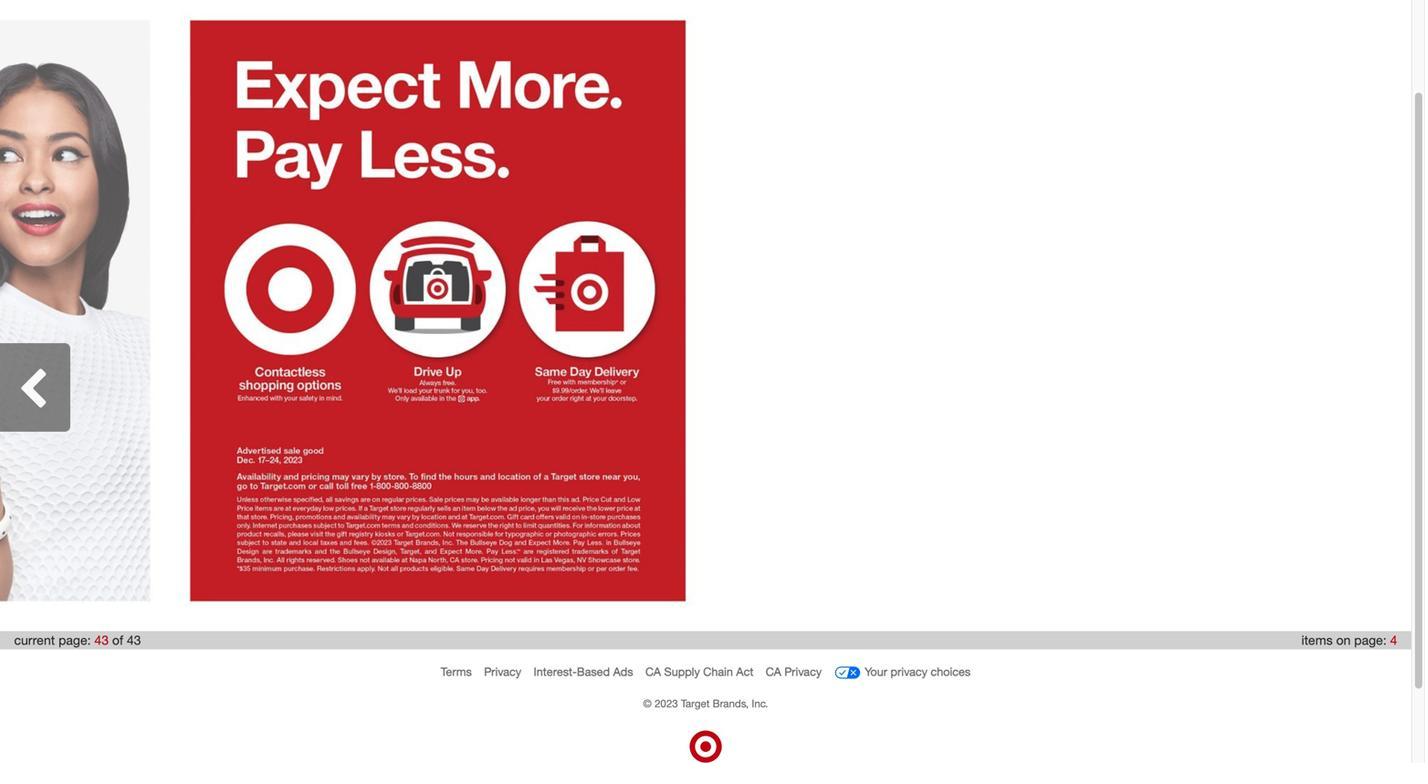Task type: locate. For each thing, give the bounding box(es) containing it.
0 horizontal spatial page:
[[59, 632, 91, 648]]

page:
[[59, 632, 91, 648], [1355, 632, 1387, 648]]

2023
[[655, 697, 678, 710]]

1 horizontal spatial privacy
[[785, 665, 822, 679]]

ca for ca privacy
[[766, 665, 782, 679]]

2 43 from the left
[[127, 632, 141, 648]]

ca left 'supply'
[[646, 665, 661, 679]]

privacy left ccpa image
[[785, 665, 822, 679]]

brands,
[[713, 697, 749, 710]]

choices
[[931, 665, 971, 679]]

2 ca from the left
[[766, 665, 782, 679]]

your privacy choices link
[[834, 659, 971, 687]]

2 privacy from the left
[[785, 665, 822, 679]]

1 page: from the left
[[59, 632, 91, 648]]

1 horizontal spatial page:
[[1355, 632, 1387, 648]]

privacy right terms 'link'
[[484, 665, 522, 679]]

1 privacy from the left
[[484, 665, 522, 679]]

page 42 image
[[0, 0, 170, 622]]

your privacy choices
[[865, 665, 971, 679]]

of
[[112, 632, 123, 648]]

ca for ca supply chain act
[[646, 665, 661, 679]]

current page: 43 of 43
[[14, 632, 141, 648]]

chain
[[703, 665, 733, 679]]

page: left "4"
[[1355, 632, 1387, 648]]

0 horizontal spatial ca
[[646, 665, 661, 679]]

43 left of
[[94, 632, 109, 648]]

43 right of
[[127, 632, 141, 648]]

ccpa image
[[834, 659, 862, 687]]

interest-based ads
[[534, 665, 633, 679]]

page: right 'current'
[[59, 632, 91, 648]]

interest-based ads link
[[534, 665, 633, 679]]

privacy
[[891, 665, 928, 679]]

1 ca from the left
[[646, 665, 661, 679]]

0 horizontal spatial privacy
[[484, 665, 522, 679]]

ca
[[646, 665, 661, 679], [766, 665, 782, 679]]

current
[[14, 632, 55, 648]]

privacy
[[484, 665, 522, 679], [785, 665, 822, 679]]

ads
[[613, 665, 633, 679]]

ca right act
[[766, 665, 782, 679]]

1 horizontal spatial ca
[[766, 665, 782, 679]]

ca privacy link
[[766, 665, 822, 679]]

0 horizontal spatial 43
[[94, 632, 109, 648]]

43
[[94, 632, 109, 648], [127, 632, 141, 648]]

1 horizontal spatial 43
[[127, 632, 141, 648]]

interest-
[[534, 665, 577, 679]]

privacy link
[[484, 665, 522, 679]]

target
[[681, 697, 710, 710]]



Task type: vqa. For each thing, say whether or not it's contained in the screenshot.
Ads
yes



Task type: describe. For each thing, give the bounding box(es) containing it.
ca supply chain act link
[[646, 665, 754, 679]]

page 43 image
[[170, 0, 706, 622]]

© 2023 target brands, inc.
[[643, 697, 768, 710]]

4
[[1391, 632, 1398, 648]]

items on page: 4
[[1302, 632, 1398, 648]]

ca supply chain act
[[646, 665, 754, 679]]

©
[[643, 697, 652, 710]]

act
[[736, 665, 754, 679]]

supply
[[664, 665, 700, 679]]

your
[[865, 665, 888, 679]]

ca privacy
[[766, 665, 822, 679]]

2 page: from the left
[[1355, 632, 1387, 648]]

1 43 from the left
[[94, 632, 109, 648]]

terms
[[441, 665, 472, 679]]

on
[[1337, 632, 1351, 648]]

terms link
[[441, 665, 472, 679]]

items
[[1302, 632, 1333, 648]]

inc.
[[752, 697, 768, 710]]

based
[[577, 665, 610, 679]]



